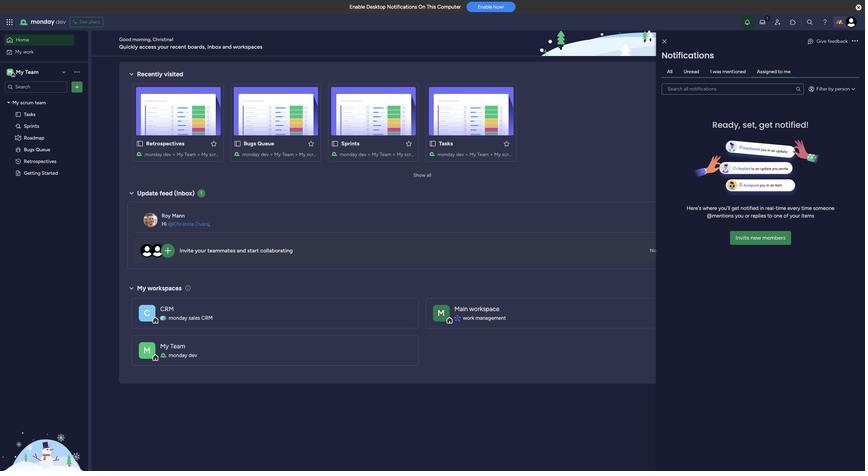 Task type: vqa. For each thing, say whether or not it's contained in the screenshot.
leftmost Public board image
yes



Task type: locate. For each thing, give the bounding box(es) containing it.
morning,
[[132, 36, 152, 42]]

m inside workspace image
[[144, 345, 151, 355]]

your inside good morning, christina! quickly access your recent boards, inbox and workspaces
[[158, 43, 169, 50]]

install our mobile app
[[751, 122, 803, 128]]

close update feed (inbox) image
[[127, 189, 136, 198]]

invite your teammates and start collaborating
[[180, 247, 293, 254]]

1 vertical spatial to
[[768, 213, 773, 219]]

0 horizontal spatial public board image
[[15, 170, 21, 176]]

None search field
[[662, 83, 804, 94]]

2 > from the left
[[197, 152, 200, 158]]

main workspace
[[455, 305, 500, 313]]

someone
[[813, 205, 835, 211]]

to left the me
[[778, 69, 783, 74]]

workflow
[[766, 217, 789, 223]]

1 horizontal spatial retrospectives
[[146, 140, 185, 147]]

show
[[414, 172, 426, 178]]

0 horizontal spatial tasks
[[24, 111, 36, 117]]

feed
[[160, 190, 173, 197]]

now!
[[493, 4, 504, 10]]

time up items at the top right of the page
[[802, 205, 812, 211]]

boards,
[[188, 43, 206, 50]]

in up "replies" at the top of page
[[760, 205, 764, 211]]

0 horizontal spatial m
[[8, 69, 12, 75]]

add to favorites image
[[210, 140, 217, 147], [308, 140, 315, 147], [406, 140, 412, 147], [503, 140, 510, 147]]

0 horizontal spatial lottie animation image
[[0, 401, 88, 471]]

by
[[829, 86, 834, 92]]

1 horizontal spatial workspaces
[[233, 43, 263, 50]]

notifications up unread
[[662, 50, 714, 61]]

0 vertical spatial my team
[[16, 69, 39, 75]]

0 horizontal spatial sprints
[[24, 123, 39, 129]]

templates inside button
[[783, 240, 808, 247]]

roy mann
[[162, 213, 185, 219]]

1 horizontal spatial time
[[802, 205, 812, 211]]

help image
[[822, 19, 829, 26]]

0 horizontal spatial enable
[[350, 4, 365, 10]]

team inside list box
[[35, 100, 46, 106]]

see plans button
[[70, 17, 103, 27]]

team for retrospectives
[[185, 152, 196, 158]]

my team up the search in workspace field at the left top of the page
[[16, 69, 39, 75]]

1 vertical spatial lottie animation element
[[0, 401, 88, 471]]

recently
[[137, 70, 163, 78]]

2 horizontal spatial enable
[[751, 96, 767, 102]]

dialog
[[656, 30, 865, 471]]

1 vertical spatial desktop
[[768, 96, 788, 102]]

1 horizontal spatial bugs
[[244, 140, 256, 147]]

0 horizontal spatial time
[[776, 205, 786, 211]]

0 vertical spatial and
[[223, 43, 232, 50]]

enable for enable desktop notifications on this computer
[[350, 4, 365, 10]]

0 vertical spatial m
[[8, 69, 12, 75]]

0 vertical spatial crm
[[160, 305, 174, 313]]

bugs inside quick search results list box
[[244, 140, 256, 147]]

workspaces up c
[[148, 285, 182, 292]]

my workspaces
[[137, 285, 182, 292]]

christina overa image
[[846, 17, 857, 28]]

was
[[713, 69, 722, 74]]

1 horizontal spatial desktop
[[768, 96, 788, 102]]

1 vertical spatial get
[[732, 205, 740, 211]]

no thanks
[[650, 248, 672, 254]]

your up made
[[754, 217, 765, 223]]

1 vertical spatial in
[[791, 217, 795, 223]]

crm right c
[[160, 305, 174, 313]]

>
[[172, 152, 175, 158], [197, 152, 200, 158], [270, 152, 273, 158], [295, 152, 298, 158], [368, 152, 371, 158], [393, 152, 396, 158], [465, 152, 468, 158], [490, 152, 493, 158]]

lottie animation element
[[539, 30, 733, 57], [0, 401, 88, 471]]

1 vertical spatial monday dev
[[169, 352, 197, 359]]

0 horizontal spatial options image
[[74, 83, 80, 90]]

quick search button
[[788, 36, 838, 50]]

3 add to favorites image from the left
[[406, 140, 412, 147]]

m for my team
[[144, 345, 151, 355]]

recently visited
[[137, 70, 183, 78]]

2 add to favorites image from the left
[[308, 140, 315, 147]]

1 vertical spatial my team
[[160, 343, 185, 350]]

1 horizontal spatial work
[[463, 315, 474, 321]]

work down main
[[463, 315, 474, 321]]

public board image
[[15, 111, 21, 118], [234, 140, 241, 148], [331, 140, 339, 148], [429, 140, 437, 148]]

invite new members button
[[730, 231, 791, 245]]

0 vertical spatial workspaces
[[233, 43, 263, 50]]

my inside workspace selection element
[[16, 69, 24, 75]]

team
[[25, 69, 39, 75], [185, 152, 196, 158], [282, 152, 294, 158], [380, 152, 391, 158], [477, 152, 489, 158], [170, 343, 185, 350]]

notifications for enable desktop notifications on this computer
[[387, 4, 417, 10]]

1 monday dev > my team > my scrum team from the left
[[145, 152, 235, 158]]

started
[[42, 170, 58, 176]]

desktop for enable desktop notifications
[[768, 96, 788, 102]]

templates
[[770, 225, 794, 232], [783, 240, 808, 247]]

public board image
[[136, 140, 144, 148], [15, 170, 21, 176]]

one
[[774, 213, 783, 219]]

1 horizontal spatial notifications
[[662, 50, 714, 61]]

4 monday dev > my team > my scrum team from the left
[[438, 152, 528, 158]]

workspace image left main
[[433, 305, 450, 321]]

me
[[784, 69, 791, 74]]

0 vertical spatial invite
[[736, 234, 750, 241]]

0 vertical spatial public board image
[[136, 140, 144, 148]]

lottie animation image for the bottom lottie animation 'element'
[[0, 401, 88, 471]]

0 horizontal spatial lottie animation element
[[0, 401, 88, 471]]

bugs
[[244, 140, 256, 147], [24, 147, 35, 153]]

sprints inside quick search results list box
[[341, 140, 360, 147]]

in right of
[[791, 217, 795, 223]]

templates right explore
[[783, 240, 808, 247]]

options image right feedback at right top
[[852, 39, 858, 44]]

workspace image
[[7, 68, 13, 76], [139, 305, 155, 321], [433, 305, 450, 321]]

your down christina!
[[158, 43, 169, 50]]

new
[[751, 234, 761, 241]]

complete
[[744, 66, 772, 74], [751, 113, 774, 119]]

m for main workspace
[[438, 308, 445, 318]]

workspace image containing c
[[139, 305, 155, 321]]

0 horizontal spatial to
[[768, 213, 773, 219]]

give
[[817, 38, 827, 44]]

public board image for the add to favorites "icon" corresponding to tasks
[[429, 140, 437, 148]]

1 add to favorites image from the left
[[210, 140, 217, 147]]

list box containing my scrum team
[[0, 95, 88, 272]]

team for tasks
[[477, 152, 489, 158]]

1 horizontal spatial lottie animation element
[[539, 30, 733, 57]]

add to favorites image for tasks
[[503, 140, 510, 147]]

desktop
[[367, 4, 386, 10], [768, 96, 788, 102]]

complete profile link
[[751, 113, 838, 120]]

0 vertical spatial lottie animation image
[[539, 30, 733, 57]]

complete up the setup
[[744, 66, 772, 74]]

bugs queue inside quick search results list box
[[244, 140, 274, 147]]

1 vertical spatial workspaces
[[148, 285, 182, 292]]

0 vertical spatial options image
[[852, 39, 858, 44]]

feedback
[[828, 38, 848, 44]]

1 vertical spatial crm
[[201, 315, 213, 321]]

0 horizontal spatial get
[[732, 205, 740, 211]]

0 vertical spatial monday dev
[[31, 18, 66, 26]]

profile
[[788, 66, 806, 74], [776, 113, 790, 119]]

enable inside button
[[478, 4, 492, 10]]

list box
[[0, 95, 88, 272]]

dev for sprints
[[359, 152, 367, 158]]

0 vertical spatial in
[[760, 205, 764, 211]]

1 horizontal spatial sprints
[[341, 140, 360, 147]]

0 horizontal spatial work
[[23, 49, 34, 55]]

1 horizontal spatial to
[[778, 69, 783, 74]]

bugs inside list box
[[24, 147, 35, 153]]

mentioned
[[723, 69, 746, 74]]

search everything image
[[807, 19, 814, 26]]

workspace image down my workspaces
[[139, 305, 155, 321]]

option
[[0, 96, 88, 98]]

get inside here's where you'll get notified in real-time every time someone @mentions you or replies to one of your items
[[732, 205, 740, 211]]

1 vertical spatial templates
[[783, 240, 808, 247]]

dapulse close image
[[856, 4, 862, 11]]

team for tasks
[[517, 152, 528, 158]]

filter by person
[[817, 86, 850, 92]]

6 > from the left
[[393, 152, 396, 158]]

1 vertical spatial profile
[[776, 113, 790, 119]]

2 horizontal spatial notifications
[[789, 96, 819, 102]]

1 horizontal spatial bugs queue
[[244, 140, 274, 147]]

0 horizontal spatial invite
[[180, 247, 194, 254]]

complete up install
[[751, 113, 774, 119]]

and left start
[[237, 247, 246, 254]]

0 horizontal spatial retrospectives
[[24, 158, 56, 164]]

sprints
[[24, 123, 39, 129], [341, 140, 360, 147]]

2 horizontal spatial m
[[438, 308, 445, 318]]

1 horizontal spatial tasks
[[439, 140, 453, 147]]

3 monday dev > my team > my scrum team from the left
[[340, 152, 430, 158]]

work down home
[[23, 49, 34, 55]]

2 monday dev > my team > my scrum team from the left
[[242, 152, 333, 158]]

1 image
[[765, 14, 771, 22]]

work
[[23, 49, 34, 55], [463, 315, 474, 321]]

0 horizontal spatial and
[[223, 43, 232, 50]]

0 horizontal spatial bugs
[[24, 147, 35, 153]]

setup account
[[751, 78, 786, 84]]

mann
[[172, 213, 185, 219]]

profile up setup account link
[[788, 66, 806, 74]]

Search in workspace field
[[15, 83, 58, 91]]

your down every
[[790, 213, 800, 219]]

1 > from the left
[[172, 152, 175, 158]]

0 horizontal spatial my team
[[16, 69, 39, 75]]

give feedback button
[[804, 36, 851, 47]]

add to favorites image for retrospectives
[[210, 140, 217, 147]]

or
[[745, 213, 750, 219]]

1 vertical spatial and
[[237, 247, 246, 254]]

ready, set, get notified!
[[713, 119, 809, 130]]

1 horizontal spatial m
[[144, 345, 151, 355]]

0 vertical spatial lottie animation element
[[539, 30, 733, 57]]

notifications down search icon
[[789, 96, 819, 102]]

0 vertical spatial complete
[[744, 66, 772, 74]]

1 horizontal spatial workspace image
[[139, 305, 155, 321]]

management
[[476, 315, 506, 321]]

start
[[247, 247, 259, 254]]

add to favorites image for sprints
[[406, 140, 412, 147]]

bugs queue
[[244, 140, 274, 147], [24, 147, 50, 153]]

1 horizontal spatial options image
[[852, 39, 858, 44]]

@mentions
[[707, 213, 734, 219]]

check circle image
[[744, 79, 749, 84]]

1 vertical spatial retrospectives
[[24, 158, 56, 164]]

scrum
[[20, 100, 34, 106], [209, 152, 223, 158], [307, 152, 320, 158], [405, 152, 418, 158], [502, 152, 516, 158]]

1 vertical spatial notifications
[[662, 50, 714, 61]]

show all button
[[411, 170, 434, 181]]

options image down workspace options image
[[74, 83, 80, 90]]

1 horizontal spatial in
[[791, 217, 795, 223]]

0 horizontal spatial desktop
[[367, 4, 386, 10]]

notifications image
[[744, 19, 751, 26]]

public board image for getting started
[[15, 170, 21, 176]]

1 vertical spatial invite
[[180, 247, 194, 254]]

i was mentioned
[[711, 69, 746, 74]]

0 vertical spatial work
[[23, 49, 34, 55]]

0 vertical spatial get
[[759, 119, 773, 130]]

monday dev > my team > my scrum team for tasks
[[438, 152, 528, 158]]

scrum for bugs queue
[[307, 152, 320, 158]]

1 vertical spatial public board image
[[15, 170, 21, 176]]

access
[[139, 43, 156, 50]]

1 horizontal spatial lottie animation image
[[539, 30, 733, 57]]

0 horizontal spatial queue
[[36, 147, 50, 153]]

4 add to favorites image from the left
[[503, 140, 510, 147]]

1 horizontal spatial invite
[[736, 234, 750, 241]]

options image
[[852, 39, 858, 44], [74, 83, 80, 90]]

0 vertical spatial templates
[[770, 225, 794, 232]]

my
[[15, 49, 22, 55], [16, 69, 24, 75], [12, 100, 19, 106], [177, 152, 183, 158], [202, 152, 208, 158], [274, 152, 281, 158], [299, 152, 306, 158], [372, 152, 379, 158], [397, 152, 403, 158], [470, 152, 476, 158], [494, 152, 501, 158], [137, 285, 146, 292], [160, 343, 169, 350]]

templates down "workflow"
[[770, 225, 794, 232]]

2 horizontal spatial workspace image
[[433, 305, 450, 321]]

notifications left on
[[387, 4, 417, 10]]

profile up mobile
[[776, 113, 790, 119]]

enable
[[350, 4, 365, 10], [478, 4, 492, 10], [751, 96, 767, 102]]

workspaces right inbox
[[233, 43, 263, 50]]

to down real-
[[768, 213, 773, 219]]

1 horizontal spatial public board image
[[136, 140, 144, 148]]

my inside button
[[15, 49, 22, 55]]

1 horizontal spatial crm
[[201, 315, 213, 321]]

crm right sales
[[201, 315, 213, 321]]

invite members image
[[775, 19, 781, 26]]

my team right workspace image
[[160, 343, 185, 350]]

add to favorites image for bugs queue
[[308, 140, 315, 147]]

enable for enable now!
[[478, 4, 492, 10]]

to inside here's where you'll get notified in real-time every time someone @mentions you or replies to one of your items
[[768, 213, 773, 219]]

1 horizontal spatial my team
[[160, 343, 185, 350]]

1 horizontal spatial enable
[[478, 4, 492, 10]]

1 vertical spatial sprints
[[341, 140, 360, 147]]

in inside boost your workflow in minutes with ready-made templates
[[791, 217, 795, 223]]

public board image for the add to favorites "icon" for sprints
[[331, 140, 339, 148]]

and right inbox
[[223, 43, 232, 50]]

team for bugs queue
[[321, 152, 333, 158]]

1
[[200, 190, 202, 196]]

plans
[[89, 19, 100, 25]]

0 vertical spatial sprints
[[24, 123, 39, 129]]

monday dev
[[31, 18, 66, 26], [169, 352, 197, 359]]

complete for complete your profile
[[744, 66, 772, 74]]

0 vertical spatial retrospectives
[[146, 140, 185, 147]]

in
[[760, 205, 764, 211], [791, 217, 795, 223]]

1 vertical spatial lottie animation image
[[0, 401, 88, 471]]

lottie animation image
[[539, 30, 733, 57], [0, 401, 88, 471]]

public board image inside quick search results list box
[[136, 140, 144, 148]]

visited
[[164, 70, 183, 78]]

time up "one"
[[776, 205, 786, 211]]

you
[[735, 213, 744, 219]]

apps image
[[790, 19, 797, 26]]

lottie animation image for the right lottie animation 'element'
[[539, 30, 733, 57]]

roy
[[162, 213, 171, 219]]

invite inside button
[[736, 234, 750, 241]]

0 vertical spatial notifications
[[387, 4, 417, 10]]

2 vertical spatial m
[[144, 345, 151, 355]]

2 vertical spatial notifications
[[789, 96, 819, 102]]

monday
[[31, 18, 54, 26], [145, 152, 162, 158], [242, 152, 260, 158], [340, 152, 357, 158], [438, 152, 455, 158], [169, 315, 187, 321], [169, 352, 187, 359]]

workspace image up 'caret down' icon
[[7, 68, 13, 76]]

enable now!
[[478, 4, 504, 10]]

0 vertical spatial desktop
[[367, 4, 386, 10]]

queue inside list box
[[36, 147, 50, 153]]

1 horizontal spatial get
[[759, 119, 773, 130]]

team
[[35, 100, 46, 106], [224, 152, 235, 158], [321, 152, 333, 158], [419, 152, 430, 158], [517, 152, 528, 158]]

1 vertical spatial complete
[[751, 113, 774, 119]]

0 horizontal spatial notifications
[[387, 4, 417, 10]]

1 horizontal spatial queue
[[258, 140, 274, 147]]



Task type: describe. For each thing, give the bounding box(es) containing it.
dev for retrospectives
[[163, 152, 171, 158]]

boost
[[738, 217, 753, 223]]

sales
[[189, 315, 200, 321]]

close recently visited image
[[127, 70, 136, 78]]

team for sprints
[[419, 152, 430, 158]]

team inside workspace selection element
[[25, 69, 39, 75]]

inbox image
[[759, 19, 766, 26]]

my work button
[[4, 46, 74, 58]]

explore templates
[[764, 240, 808, 247]]

dialog containing notifications
[[656, 30, 865, 471]]

profile inside complete profile link
[[776, 113, 790, 119]]

c
[[144, 308, 150, 318]]

circle o image
[[744, 123, 749, 128]]

monday dev > my team > my scrum team for retrospectives
[[145, 152, 235, 158]]

complete your profile
[[744, 66, 806, 74]]

home
[[16, 37, 29, 43]]

complete for complete profile
[[751, 113, 774, 119]]

where
[[703, 205, 717, 211]]

my team inside workspace selection element
[[16, 69, 39, 75]]

search
[[815, 40, 832, 46]]

work management
[[463, 315, 506, 321]]

getting started
[[24, 170, 58, 176]]

recent
[[170, 43, 186, 50]]

invite new members
[[736, 234, 786, 241]]

you'll
[[719, 205, 731, 211]]

options image inside dialog
[[852, 39, 858, 44]]

enable desktop notifications link
[[751, 95, 838, 103]]

monday dev > my team > my scrum team for sprints
[[340, 152, 430, 158]]

minutes
[[796, 217, 816, 223]]

home button
[[4, 35, 74, 46]]

scrum for tasks
[[502, 152, 516, 158]]

0 vertical spatial profile
[[788, 66, 806, 74]]

dev for tasks
[[456, 152, 464, 158]]

setup account link
[[744, 77, 838, 85]]

your
[[774, 66, 786, 74]]

5 > from the left
[[368, 152, 371, 158]]

made
[[754, 225, 768, 232]]

team for retrospectives
[[224, 152, 235, 158]]

notified!
[[775, 119, 809, 130]]

7 > from the left
[[465, 152, 468, 158]]

teammates
[[207, 247, 235, 254]]

invite for invite new members
[[736, 234, 750, 241]]

templates image image
[[740, 163, 832, 211]]

0 horizontal spatial workspace image
[[7, 68, 13, 76]]

all
[[667, 69, 673, 74]]

complete profile
[[751, 113, 790, 119]]

quickly
[[119, 43, 138, 50]]

filter by person button
[[806, 83, 860, 94]]

i
[[711, 69, 712, 74]]

your inside here's where you'll get notified in real-time every time someone @mentions you or replies to one of your items
[[790, 213, 800, 219]]

here's
[[687, 205, 702, 211]]

retrospectives inside quick search results list box
[[146, 140, 185, 147]]

install our mobile app link
[[744, 121, 838, 129]]

roy mann image
[[144, 213, 158, 227]]

install
[[751, 122, 765, 128]]

no thanks button
[[647, 245, 675, 256]]

my work
[[15, 49, 34, 55]]

select product image
[[6, 19, 13, 26]]

getting
[[24, 170, 40, 176]]

assigned
[[757, 69, 777, 74]]

with
[[817, 217, 828, 223]]

our
[[766, 122, 775, 128]]

christina!
[[153, 36, 173, 42]]

4 > from the left
[[295, 152, 298, 158]]

set,
[[743, 119, 757, 130]]

2 time from the left
[[802, 205, 812, 211]]

workspaces inside good morning, christina! quickly access your recent boards, inbox and workspaces
[[233, 43, 263, 50]]

boost your workflow in minutes with ready-made templates
[[738, 217, 828, 232]]

every
[[788, 205, 800, 211]]

search image
[[796, 86, 801, 92]]

enable desktop notifications on this computer
[[350, 4, 461, 10]]

notifications for enable desktop notifications
[[789, 96, 819, 102]]

assigned to me
[[757, 69, 791, 74]]

0 horizontal spatial monday dev
[[31, 18, 66, 26]]

my scrum team
[[12, 100, 46, 106]]

your left teammates
[[195, 247, 206, 254]]

thanks
[[658, 248, 672, 254]]

workspace options image
[[74, 68, 80, 75]]

sprints inside list box
[[24, 123, 39, 129]]

team for bugs queue
[[282, 152, 294, 158]]

account
[[767, 78, 786, 84]]

give feedback
[[817, 38, 848, 44]]

show all
[[414, 172, 431, 178]]

workspace image
[[139, 342, 155, 359]]

0 vertical spatial tasks
[[24, 111, 36, 117]]

members
[[763, 234, 786, 241]]

0 horizontal spatial crm
[[160, 305, 174, 313]]

m inside workspace selection element
[[8, 69, 12, 75]]

0 horizontal spatial bugs queue
[[24, 147, 50, 153]]

templates inside boost your workflow in minutes with ready-made templates
[[770, 225, 794, 232]]

see plans
[[79, 19, 100, 25]]

workspace
[[469, 305, 500, 313]]

main
[[455, 305, 468, 313]]

caret down image
[[7, 100, 10, 105]]

person
[[835, 86, 850, 92]]

quick search results list box
[[127, 78, 718, 170]]

quick
[[799, 40, 814, 46]]

computer
[[437, 4, 461, 10]]

enable for enable desktop notifications
[[751, 96, 767, 102]]

good
[[119, 36, 131, 42]]

your inside boost your workflow in minutes with ready-made templates
[[754, 217, 765, 223]]

notified
[[741, 205, 759, 211]]

8 > from the left
[[490, 152, 493, 158]]

work inside button
[[23, 49, 34, 55]]

all
[[427, 172, 431, 178]]

replies
[[751, 213, 766, 219]]

filter
[[817, 86, 828, 92]]

close my workspaces image
[[127, 284, 136, 293]]

3 > from the left
[[270, 152, 273, 158]]

invite for invite your teammates and start collaborating
[[180, 247, 194, 254]]

workspace image for main workspace
[[433, 305, 450, 321]]

inbox
[[207, 43, 221, 50]]

monday sales crm
[[169, 315, 213, 321]]

monday dev > my team > my scrum team for bugs queue
[[242, 152, 333, 158]]

0 vertical spatial to
[[778, 69, 783, 74]]

scrum for retrospectives
[[209, 152, 223, 158]]

workspace selection element
[[7, 68, 40, 77]]

on
[[419, 4, 426, 10]]

desktop for enable desktop notifications on this computer
[[367, 4, 386, 10]]

quick search
[[799, 40, 832, 46]]

no
[[650, 248, 657, 254]]

tasks inside quick search results list box
[[439, 140, 453, 147]]

1 horizontal spatial monday dev
[[169, 352, 197, 359]]

1 vertical spatial work
[[463, 315, 474, 321]]

items
[[802, 213, 814, 219]]

dev for bugs queue
[[261, 152, 269, 158]]

ready-
[[738, 225, 754, 232]]

Search all notifications search field
[[662, 83, 804, 94]]

queue inside quick search results list box
[[258, 140, 274, 147]]

unread
[[684, 69, 700, 74]]

and inside good morning, christina! quickly access your recent boards, inbox and workspaces
[[223, 43, 232, 50]]

explore
[[764, 240, 782, 247]]

enable now! button
[[467, 2, 516, 12]]

scrum for sprints
[[405, 152, 418, 158]]

roadmap
[[24, 135, 44, 141]]

1 time from the left
[[776, 205, 786, 211]]

0 horizontal spatial workspaces
[[148, 285, 182, 292]]

in inside here's where you'll get notified in real-time every time someone @mentions you or replies to one of your items
[[760, 205, 764, 211]]

see
[[79, 19, 88, 25]]

public board image for retrospectives
[[136, 140, 144, 148]]

1 horizontal spatial and
[[237, 247, 246, 254]]

workspace image for crm
[[139, 305, 155, 321]]

1 vertical spatial options image
[[74, 83, 80, 90]]

update feed (inbox)
[[137, 190, 195, 197]]

public board image for the add to favorites "icon" corresponding to bugs queue
[[234, 140, 241, 148]]

update
[[137, 190, 158, 197]]

team for sprints
[[380, 152, 391, 158]]



